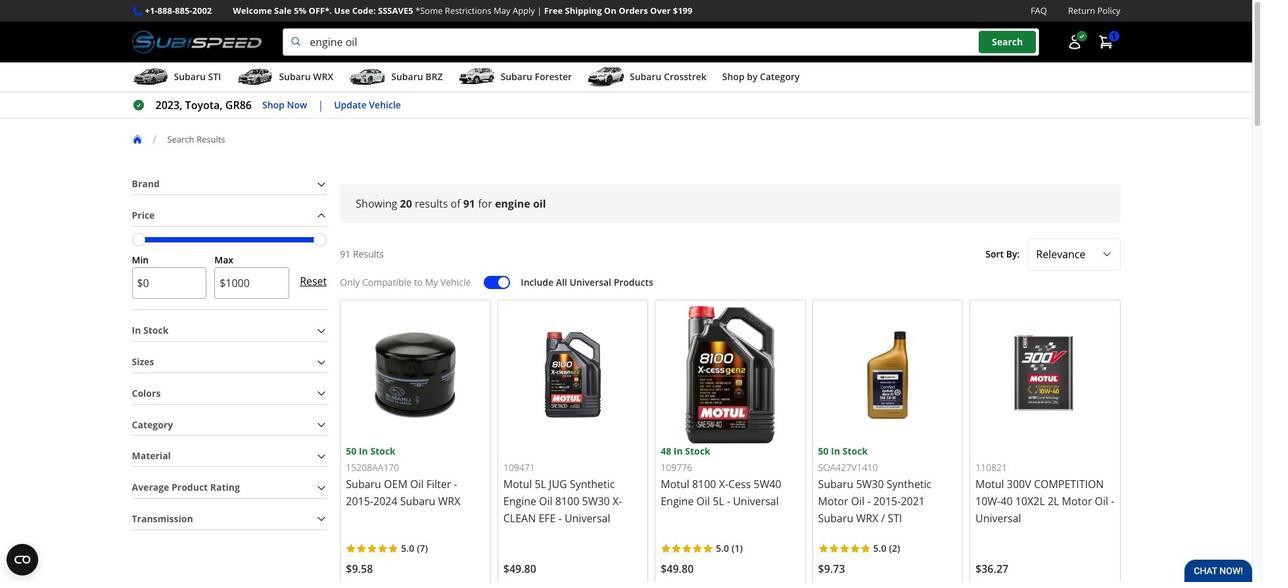 Task type: describe. For each thing, give the bounding box(es) containing it.
a subaru sti thumbnail image image
[[132, 67, 169, 87]]

a subaru brz thumbnail image image
[[349, 67, 386, 87]]

subispeed logo image
[[132, 28, 262, 56]]

home image
[[132, 134, 142, 145]]

subaru 5w30 synthetic motor oil - 2015-2021 subaru wrx / sti image
[[818, 305, 957, 444]]

minimum slider
[[132, 233, 145, 246]]

motul 8100 x-cess 5w40 engine oil 5l - universal image
[[661, 305, 800, 444]]



Task type: vqa. For each thing, say whether or not it's contained in the screenshot.
2017
no



Task type: locate. For each thing, give the bounding box(es) containing it.
a subaru wrx thumbnail image image
[[237, 67, 274, 87]]

button image
[[1067, 34, 1082, 50]]

a subaru crosstrek thumbnail image image
[[588, 67, 625, 87]]

a subaru forester thumbnail image image
[[458, 67, 495, 87]]

maximum slider
[[314, 233, 327, 246]]

search input field
[[283, 28, 1039, 56]]

open widget image
[[7, 544, 38, 576]]

subaru oem oil filter - 2015-2024 subaru wrx image
[[346, 305, 485, 444]]

motul 300v competition 10w-40 10x2l 2l motor oil - universal image
[[976, 305, 1115, 444]]

motul 5l jug synthetic engine oil 8100 5w30 x-clean efe - universal image
[[503, 305, 642, 444]]

None text field
[[132, 268, 207, 299], [215, 268, 289, 299], [132, 268, 207, 299], [215, 268, 289, 299]]



